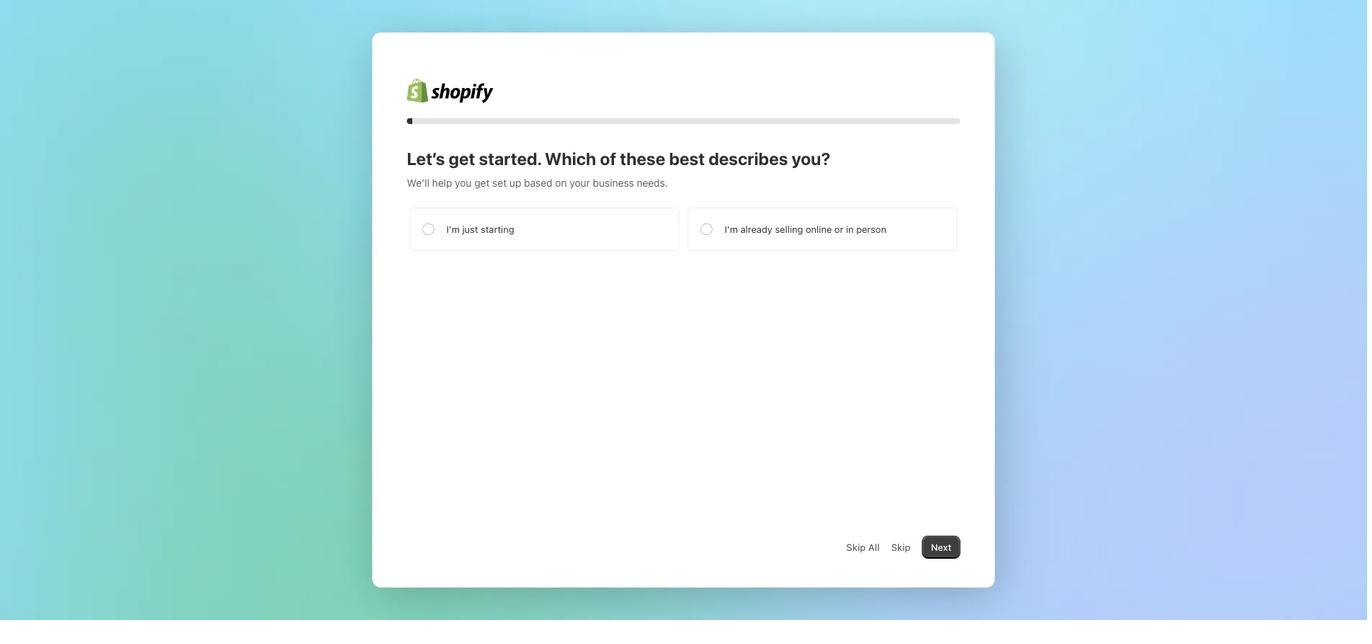 Task type: describe. For each thing, give the bounding box(es) containing it.
these
[[620, 149, 666, 169]]

already
[[741, 224, 773, 235]]

best
[[669, 149, 705, 169]]

you?
[[792, 149, 831, 169]]

1 vertical spatial get
[[475, 177, 490, 189]]

of
[[600, 149, 617, 169]]

we'll help you get set up based on your business needs.
[[407, 177, 668, 189]]

business
[[593, 177, 634, 189]]

starting
[[481, 224, 514, 235]]

all
[[869, 542, 880, 553]]

your
[[570, 177, 590, 189]]

0 vertical spatial get
[[449, 149, 475, 169]]

which
[[545, 149, 596, 169]]

skip for skip
[[892, 542, 911, 553]]

next button
[[923, 536, 961, 559]]

in
[[846, 224, 854, 235]]

up
[[510, 177, 522, 189]]



Task type: vqa. For each thing, say whether or not it's contained in the screenshot.
(NORTH on the right
no



Task type: locate. For each thing, give the bounding box(es) containing it.
get up you
[[449, 149, 475, 169]]

skip inside button
[[847, 542, 866, 553]]

you
[[455, 177, 472, 189]]

skip all
[[847, 542, 880, 553]]

skip left all
[[847, 542, 866, 553]]

skip right all
[[892, 542, 911, 553]]

we'll
[[407, 177, 430, 189]]

i'm just starting
[[447, 224, 514, 235]]

started.
[[479, 149, 541, 169]]

help
[[432, 177, 452, 189]]

on
[[555, 177, 567, 189]]

let's get started. which of these best describes you?
[[407, 149, 831, 169]]

skip for skip all
[[847, 542, 866, 553]]

i'm
[[447, 224, 460, 235]]

skip inside button
[[892, 542, 911, 553]]

skip all button
[[838, 536, 889, 559]]

describes
[[709, 149, 788, 169]]

based
[[524, 177, 553, 189]]

2 skip from the left
[[892, 542, 911, 553]]

set
[[493, 177, 507, 189]]

let's
[[407, 149, 445, 169]]

person
[[857, 224, 887, 235]]

just
[[463, 224, 478, 235]]

online
[[806, 224, 832, 235]]

skip button
[[883, 536, 920, 559]]

1 horizontal spatial skip
[[892, 542, 911, 553]]

1 skip from the left
[[847, 542, 866, 553]]

get
[[449, 149, 475, 169], [475, 177, 490, 189]]

selling
[[775, 224, 803, 235]]

0 horizontal spatial skip
[[847, 542, 866, 553]]

next
[[931, 542, 952, 553]]

needs.
[[637, 177, 668, 189]]

i'm already selling online or in person
[[725, 224, 887, 235]]

or
[[835, 224, 844, 235]]

get left set
[[475, 177, 490, 189]]

i'm
[[725, 224, 738, 235]]

skip
[[847, 542, 866, 553], [892, 542, 911, 553]]



